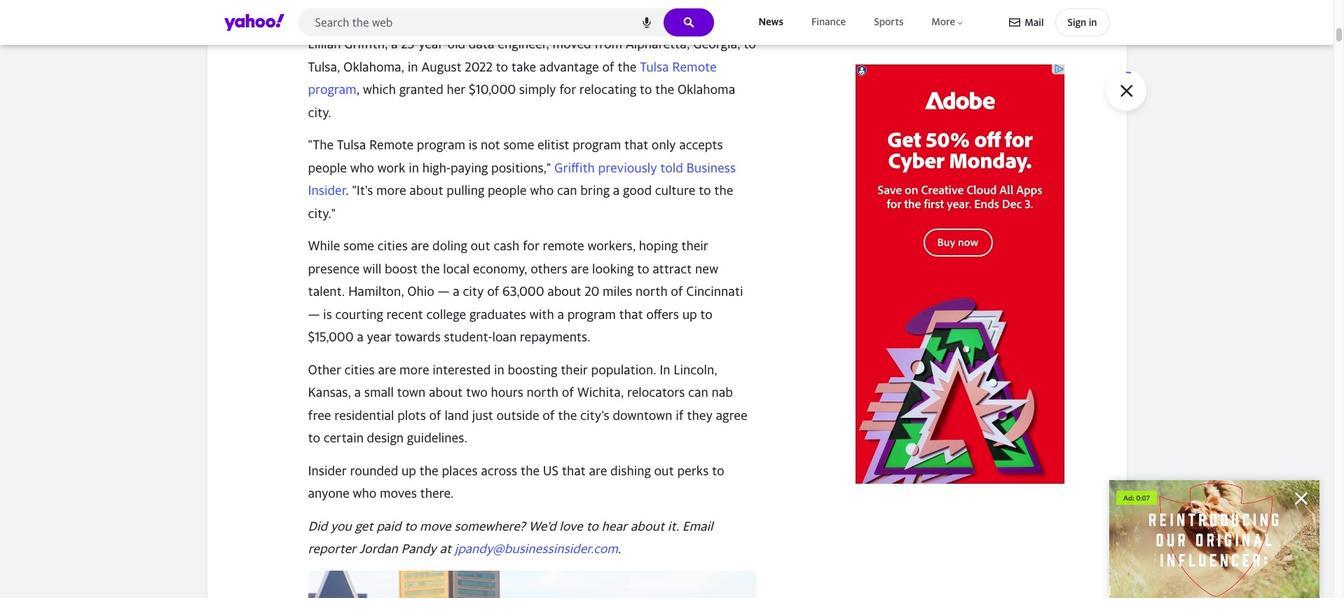 Task type: vqa. For each thing, say whether or not it's contained in the screenshot.
5th ° from left
no



Task type: describe. For each thing, give the bounding box(es) containing it.
repayments.
[[520, 330, 591, 344]]

reporter
[[308, 541, 356, 556]]

just
[[472, 408, 494, 422]]

others
[[531, 261, 568, 276]]

bring
[[581, 183, 610, 198]]

email
[[683, 519, 713, 533]]

city."
[[308, 206, 336, 221]]

of right outside
[[543, 408, 555, 422]]

sign in
[[1068, 16, 1098, 28]]

program inside the tulsa remote program
[[308, 82, 357, 97]]

up inside while some cities are doling out cash for remote workers, hoping their presence will boost the local economy, others are looking to attract new talent. hamilton, ohio — a city of 63,000 about 20 miles north of cincinnati — is courting recent college graduates with a program that offers up to $15,000 a year towards student-loan repayments.
[[683, 307, 697, 322]]

of down attract
[[671, 284, 683, 299]]

griffith previously told business insider
[[308, 160, 736, 198]]

1 vertical spatial .
[[618, 541, 621, 556]]

people inside ""the tulsa remote program is not some elitist program that only accepts people who work in high-paying positions,""
[[308, 160, 347, 175]]

player iframe element
[[1110, 480, 1320, 598]]

. "it's more about pulling people who can bring a good culture to the city."
[[308, 183, 734, 221]]

2022
[[465, 60, 493, 74]]

places
[[442, 463, 478, 478]]

dishing
[[611, 463, 651, 478]]

63,000
[[503, 284, 544, 299]]

will
[[363, 261, 382, 276]]

of inside lillian griffith, a 25-year-old data engineer, moved from alpharetta, georgia, to tulsa, oklahoma, in august 2022 to take advantage of the
[[603, 60, 615, 74]]

finance link
[[809, 13, 849, 31]]

more
[[932, 16, 956, 28]]

local
[[443, 261, 470, 276]]

cash
[[494, 239, 520, 253]]

the up there.
[[420, 463, 439, 478]]

in inside lillian griffith, a 25-year-old data engineer, moved from alpharetta, georgia, to tulsa, oklahoma, in august 2022 to take advantage of the
[[408, 60, 418, 74]]

kansas,
[[308, 385, 351, 400]]

simply
[[519, 82, 556, 97]]

while some cities are doling out cash for remote workers, hoping their presence will boost the local economy, others are looking to attract new talent. hamilton, ohio — a city of 63,000 about 20 miles north of cincinnati — is courting recent college graduates with a program that offers up to $15,000 a year towards student-loan repayments.
[[308, 239, 744, 344]]

out inside the insider rounded up the places across the us that are dishing out perks to anyone who moves there.
[[655, 463, 674, 478]]

news
[[759, 16, 784, 28]]

love
[[560, 519, 583, 533]]

Search query text field
[[298, 8, 714, 36]]

did
[[308, 519, 327, 533]]

downtown
[[613, 408, 673, 422]]

tulsa,
[[308, 60, 340, 74]]

paying
[[451, 160, 488, 175]]

tulsa remote program
[[308, 60, 717, 97]]

accepts
[[680, 138, 723, 152]]

jpandy@businessinsider.com .
[[455, 541, 621, 556]]

the inside while some cities are doling out cash for remote workers, hoping their presence will boost the local economy, others are looking to attract new talent. hamilton, ohio — a city of 63,000 about 20 miles north of cincinnati — is courting recent college graduates with a program that offers up to $15,000 a year towards student-loan repayments.
[[421, 261, 440, 276]]

"the tulsa remote program is not some elitist program that only accepts people who work in high-paying positions,"
[[308, 138, 723, 175]]

a inside the '. "it's more about pulling people who can bring a good culture to the city."'
[[613, 183, 620, 198]]

that inside while some cities are doling out cash for remote workers, hoping their presence will boost the local economy, others are looking to attract new talent. hamilton, ohio — a city of 63,000 about 20 miles north of cincinnati — is courting recent college graduates with a program that offers up to $15,000 a year towards student-loan repayments.
[[619, 307, 643, 322]]

city's
[[581, 408, 610, 422]]

told
[[661, 160, 683, 175]]

some inside ""the tulsa remote program is not some elitist program that only accepts people who work in high-paying positions,""
[[504, 138, 535, 152]]

remote
[[543, 239, 584, 253]]

griffith
[[555, 160, 595, 175]]

the inside other cities are more interested in boosting their population. in lincoln, kansas, a small town about two hours north of wichita, relocators can nab free residential plots of land just outside of the city's downtown if they agree to certain design guidelines.
[[558, 408, 577, 422]]

north inside other cities are more interested in boosting their population. in lincoln, kansas, a small town about two hours north of wichita, relocators can nab free residential plots of land just outside of the city's downtown if they agree to certain design guidelines.
[[527, 385, 559, 400]]

not
[[481, 138, 500, 152]]

elitist
[[538, 138, 570, 152]]

of right city
[[487, 284, 500, 299]]

who inside the insider rounded up the places across the us that are dishing out perks to anyone who moves there.
[[353, 486, 377, 501]]

pandy
[[401, 541, 437, 556]]

two
[[466, 385, 488, 400]]

is inside ""the tulsa remote program is not some elitist program that only accepts people who work in high-paying positions,""
[[469, 138, 478, 152]]

their inside other cities are more interested in boosting their population. in lincoln, kansas, a small town about two hours north of wichita, relocators can nab free residential plots of land just outside of the city's downtown if they agree to certain design guidelines.
[[561, 362, 588, 377]]

to inside the '. "it's more about pulling people who can bring a good culture to the city."'
[[699, 183, 711, 198]]

remote inside ""the tulsa remote program is not some elitist program that only accepts people who work in high-paying positions,""
[[369, 138, 414, 152]]

tulsa remote program link
[[308, 60, 717, 97]]

design
[[367, 430, 404, 445]]

oklahoma
[[678, 82, 736, 97]]

more button
[[929, 13, 968, 31]]

their inside while some cities are doling out cash for remote workers, hoping their presence will boost the local economy, others are looking to attract new talent. hamilton, ohio — a city of 63,000 about 20 miles north of cincinnati — is courting recent college graduates with a program that offers up to $15,000 a year towards student-loan repayments.
[[682, 239, 709, 253]]

pulling
[[447, 183, 485, 198]]

a left 'year'
[[357, 330, 364, 344]]

business
[[687, 160, 736, 175]]

about inside while some cities are doling out cash for remote workers, hoping their presence will boost the local economy, others are looking to attract new talent. hamilton, ohio — a city of 63,000 about 20 miles north of cincinnati — is courting recent college graduates with a program that offers up to $15,000 a year towards student-loan repayments.
[[548, 284, 582, 299]]

are up boost
[[411, 239, 429, 253]]

it.
[[668, 519, 679, 533]]

lincoln,
[[674, 362, 718, 377]]

ohio
[[408, 284, 435, 299]]

culture
[[655, 183, 696, 198]]

us
[[543, 463, 559, 478]]

other cities are more interested in boosting their population. in lincoln, kansas, a small town about two hours north of wichita, relocators can nab free residential plots of land just outside of the city's downtown if they agree to certain design guidelines.
[[308, 362, 748, 445]]

are inside the insider rounded up the places across the us that are dishing out perks to anyone who moves there.
[[589, 463, 608, 478]]

did you get paid to move somewhere? we'd love to hear about it. email reporter jordan pandy at
[[308, 519, 713, 556]]

other
[[308, 362, 341, 377]]

free
[[308, 408, 331, 422]]

sign in link
[[1056, 8, 1110, 36]]

jordan
[[360, 541, 398, 556]]

attract
[[653, 261, 692, 276]]

tulsa inside ""the tulsa remote program is not some elitist program that only accepts people who work in high-paying positions,""
[[337, 138, 366, 152]]

griffith,
[[344, 37, 388, 52]]

nab
[[712, 385, 733, 400]]

agree
[[716, 408, 748, 422]]

get
[[355, 519, 373, 533]]

to right paid
[[404, 519, 417, 533]]

$10,000
[[469, 82, 516, 97]]

20
[[585, 284, 600, 299]]

jpandy@businessinsider.com link
[[455, 541, 618, 556]]

who inside the '. "it's more about pulling people who can bring a good culture to the city."'
[[530, 183, 554, 198]]

move
[[420, 519, 451, 533]]

for inside , which granted her $10,000 simply for relocating to the oklahoma city.
[[560, 82, 576, 97]]

outside
[[497, 408, 540, 422]]

hoping
[[639, 239, 678, 253]]

north inside while some cities are doling out cash for remote workers, hoping their presence will boost the local economy, others are looking to attract new talent. hamilton, ohio — a city of 63,000 about 20 miles north of cincinnati — is courting recent college graduates with a program that offers up to $15,000 a year towards student-loan repayments.
[[636, 284, 668, 299]]

25-
[[401, 37, 419, 52]]



Task type: locate. For each thing, give the bounding box(es) containing it.
more inside the '. "it's more about pulling people who can bring a good culture to the city."'
[[377, 183, 406, 198]]

certain
[[324, 430, 364, 445]]

the
[[618, 60, 637, 74], [656, 82, 675, 97], [715, 183, 734, 198], [421, 261, 440, 276], [558, 408, 577, 422], [420, 463, 439, 478], [521, 463, 540, 478]]

0 horizontal spatial out
[[471, 239, 491, 253]]

1 vertical spatial for
[[523, 239, 540, 253]]

of
[[603, 60, 615, 74], [487, 284, 500, 299], [671, 284, 683, 299], [562, 385, 574, 400], [429, 408, 442, 422], [543, 408, 555, 422]]

sign
[[1068, 16, 1087, 28]]

0 vertical spatial tulsa
[[640, 60, 669, 74]]

graduates
[[470, 307, 527, 322]]

that inside ""the tulsa remote program is not some elitist program that only accepts people who work in high-paying positions,""
[[625, 138, 649, 152]]

anyone
[[308, 486, 350, 501]]

more up the town
[[400, 362, 430, 377]]

august
[[421, 60, 462, 74]]

the down from
[[618, 60, 637, 74]]

up up moves
[[402, 463, 416, 478]]

the down business
[[715, 183, 734, 198]]

0 horizontal spatial their
[[561, 362, 588, 377]]

some up positions,"
[[504, 138, 535, 152]]

is left not
[[469, 138, 478, 152]]

a left small
[[354, 385, 361, 400]]

a right with
[[558, 307, 564, 322]]

guidelines.
[[407, 430, 468, 445]]

remote inside the tulsa remote program
[[673, 60, 717, 74]]

city.
[[308, 105, 331, 120]]

cities inside other cities are more interested in boosting their population. in lincoln, kansas, a small town about two hours north of wichita, relocators can nab free residential plots of land just outside of the city's downtown if they agree to certain design guidelines.
[[345, 362, 375, 377]]

the inside lillian griffith, a 25-year-old data engineer, moved from alpharetta, georgia, to tulsa, oklahoma, in august 2022 to take advantage of the
[[618, 60, 637, 74]]

0 horizontal spatial is
[[323, 307, 332, 322]]

is down talent.
[[323, 307, 332, 322]]

a inside lillian griffith, a 25-year-old data engineer, moved from alpharetta, georgia, to tulsa, oklahoma, in august 2022 to take advantage of the
[[391, 37, 398, 52]]

in right the sign
[[1089, 16, 1098, 28]]

tulsa right "the
[[337, 138, 366, 152]]

mail
[[1025, 16, 1044, 28]]

0 vertical spatial their
[[682, 239, 709, 253]]

to left 'take'
[[496, 60, 508, 74]]

the inside , which granted her $10,000 simply for relocating to the oklahoma city.
[[656, 82, 675, 97]]

loan
[[493, 330, 517, 344]]

towards
[[395, 330, 441, 344]]

1 vertical spatial up
[[402, 463, 416, 478]]

old
[[448, 37, 466, 52]]

tulsa inside the tulsa remote program
[[640, 60, 669, 74]]

to inside the insider rounded up the places across the us that are dishing out perks to anyone who moves there.
[[712, 463, 725, 478]]

0 vertical spatial some
[[504, 138, 535, 152]]

a
[[391, 37, 398, 52], [613, 183, 620, 198], [453, 284, 460, 299], [558, 307, 564, 322], [357, 330, 364, 344], [354, 385, 361, 400]]

miles
[[603, 284, 633, 299]]

cincinnati
[[687, 284, 744, 299]]

in down the 25-
[[408, 60, 418, 74]]

1 vertical spatial —
[[308, 307, 320, 322]]

1 vertical spatial tulsa
[[337, 138, 366, 152]]

who down rounded
[[353, 486, 377, 501]]

granted
[[399, 82, 444, 97]]

about left the it.
[[631, 519, 665, 533]]

toolbar
[[1010, 8, 1110, 36]]

program down the tulsa,
[[308, 82, 357, 97]]

that down miles
[[619, 307, 643, 322]]

"the
[[308, 138, 334, 152]]

0 vertical spatial up
[[683, 307, 697, 322]]

0 horizontal spatial up
[[402, 463, 416, 478]]

out left the cash
[[471, 239, 491, 253]]

1 vertical spatial north
[[527, 385, 559, 400]]

1 horizontal spatial is
[[469, 138, 478, 152]]

to right relocating
[[640, 82, 652, 97]]

0 vertical spatial —
[[438, 284, 450, 299]]

1 vertical spatial their
[[561, 362, 588, 377]]

a left good
[[613, 183, 620, 198]]

insider up city." on the top left of page
[[308, 183, 346, 198]]

are inside other cities are more interested in boosting their population. in lincoln, kansas, a small town about two hours north of wichita, relocators can nab free residential plots of land just outside of the city's downtown if they agree to certain design guidelines.
[[378, 362, 396, 377]]

program up griffith
[[573, 138, 621, 152]]

people down "the
[[308, 160, 347, 175]]

economy,
[[473, 261, 528, 276]]

offers
[[647, 307, 679, 322]]

previously
[[598, 160, 657, 175]]

of left land
[[429, 408, 442, 422]]

some inside while some cities are doling out cash for remote workers, hoping their presence will boost the local economy, others are looking to attract new talent. hamilton, ohio — a city of 63,000 about 20 miles north of cincinnati — is courting recent college graduates with a program that offers up to $15,000 a year towards student-loan repayments.
[[344, 239, 374, 253]]

data
[[469, 37, 495, 52]]

to down business
[[699, 183, 711, 198]]

news link
[[756, 13, 787, 31]]

moves
[[380, 486, 417, 501]]

the left us
[[521, 463, 540, 478]]

0 horizontal spatial people
[[308, 160, 347, 175]]

in
[[1089, 16, 1098, 28], [408, 60, 418, 74], [409, 160, 419, 175], [494, 362, 505, 377]]

, which granted her $10,000 simply for relocating to the oklahoma city.
[[308, 82, 736, 120]]

1 horizontal spatial some
[[504, 138, 535, 152]]

1 horizontal spatial —
[[438, 284, 450, 299]]

about inside the '. "it's more about pulling people who can bring a good culture to the city."'
[[410, 183, 444, 198]]

the left city's
[[558, 408, 577, 422]]

1 vertical spatial remote
[[369, 138, 414, 152]]

up right offers
[[683, 307, 697, 322]]

of down from
[[603, 60, 615, 74]]

advertisement region
[[855, 64, 1065, 484]]

for down the advantage
[[560, 82, 576, 97]]

somewhere?
[[455, 519, 526, 533]]

relocating
[[580, 82, 637, 97]]

0 vertical spatial people
[[308, 160, 347, 175]]

program inside while some cities are doling out cash for remote workers, hoping their presence will boost the local economy, others are looking to attract new talent. hamilton, ohio — a city of 63,000 about 20 miles north of cincinnati — is courting recent college graduates with a program that offers up to $15,000 a year towards student-loan repayments.
[[568, 307, 616, 322]]

who inside ""the tulsa remote program is not some elitist program that only accepts people who work in high-paying positions,""
[[350, 160, 374, 175]]

that right us
[[562, 463, 586, 478]]

we'd
[[529, 519, 556, 533]]

are up small
[[378, 362, 396, 377]]

if
[[676, 408, 684, 422]]

hamilton,
[[348, 284, 404, 299]]

2 vertical spatial that
[[562, 463, 586, 478]]

to inside , which granted her $10,000 simply for relocating to the oklahoma city.
[[640, 82, 652, 97]]

. inside the '. "it's more about pulling people who can bring a good culture to the city."'
[[346, 183, 349, 198]]

at
[[440, 541, 452, 556]]

in right work
[[409, 160, 419, 175]]

search image
[[683, 17, 695, 28]]

tulsa
[[640, 60, 669, 74], [337, 138, 366, 152]]

0 vertical spatial insider
[[308, 183, 346, 198]]

insider inside griffith previously told business insider
[[308, 183, 346, 198]]

more inside other cities are more interested in boosting their population. in lincoln, kansas, a small town about two hours north of wichita, relocators can nab free residential plots of land just outside of the city's downtown if they agree to certain design guidelines.
[[400, 362, 430, 377]]

— down talent.
[[308, 307, 320, 322]]

1 horizontal spatial up
[[683, 307, 697, 322]]

1 vertical spatial more
[[400, 362, 430, 377]]

to right the love
[[586, 519, 599, 533]]

a inside other cities are more interested in boosting their population. in lincoln, kansas, a small town about two hours north of wichita, relocators can nab free residential plots of land just outside of the city's downtown if they agree to certain design guidelines.
[[354, 385, 361, 400]]

moved
[[553, 37, 592, 52]]

are up 20
[[571, 261, 589, 276]]

0 horizontal spatial some
[[344, 239, 374, 253]]

new
[[696, 261, 719, 276]]

insider
[[308, 183, 346, 198], [308, 463, 347, 478]]

while
[[308, 239, 340, 253]]

people inside the '. "it's more about pulling people who can bring a good culture to the city."'
[[488, 183, 527, 198]]

doling
[[433, 239, 468, 253]]

0 vertical spatial is
[[469, 138, 478, 152]]

city
[[463, 284, 484, 299]]

0 vertical spatial north
[[636, 284, 668, 299]]

1 horizontal spatial remote
[[673, 60, 717, 74]]

cities up boost
[[378, 239, 408, 253]]

cities
[[378, 239, 408, 253], [345, 362, 375, 377]]

remote up work
[[369, 138, 414, 152]]

0 horizontal spatial north
[[527, 385, 559, 400]]

— right the ohio
[[438, 284, 450, 299]]

who
[[350, 160, 374, 175], [530, 183, 554, 198], [353, 486, 377, 501]]

population.
[[591, 362, 657, 377]]

the up the ohio
[[421, 261, 440, 276]]

which
[[363, 82, 396, 97]]

recent
[[387, 307, 423, 322]]

georgia,
[[693, 37, 741, 52]]

paid
[[377, 519, 401, 533]]

insider rounded up the places across the us that are dishing out perks to anyone who moves there.
[[308, 463, 725, 501]]

who up "it's
[[350, 160, 374, 175]]

north up offers
[[636, 284, 668, 299]]

positions,"
[[492, 160, 551, 175]]

0 horizontal spatial .
[[346, 183, 349, 198]]

their up the wichita,
[[561, 362, 588, 377]]

1 horizontal spatial tulsa
[[640, 60, 669, 74]]

can up they
[[689, 385, 709, 400]]

0 vertical spatial .
[[346, 183, 349, 198]]

0 horizontal spatial tulsa
[[337, 138, 366, 152]]

interested
[[433, 362, 491, 377]]

with
[[530, 307, 554, 322]]

hours
[[491, 385, 524, 400]]

that inside the insider rounded up the places across the us that are dishing out perks to anyone who moves there.
[[562, 463, 586, 478]]

0 vertical spatial out
[[471, 239, 491, 253]]

1 vertical spatial people
[[488, 183, 527, 198]]

0 horizontal spatial remote
[[369, 138, 414, 152]]

1 horizontal spatial their
[[682, 239, 709, 253]]

in up hours
[[494, 362, 505, 377]]

1 horizontal spatial north
[[636, 284, 668, 299]]

more down work
[[377, 183, 406, 198]]

sports
[[874, 16, 904, 28]]

. left "it's
[[346, 183, 349, 198]]

their up new
[[682, 239, 709, 253]]

1 horizontal spatial people
[[488, 183, 527, 198]]

some up will
[[344, 239, 374, 253]]

1 horizontal spatial for
[[560, 82, 576, 97]]

are left the dishing
[[589, 463, 608, 478]]

wichita,
[[578, 385, 624, 400]]

a left the 25-
[[391, 37, 398, 52]]

2 vertical spatial who
[[353, 486, 377, 501]]

about down high-
[[410, 183, 444, 198]]

0 vertical spatial can
[[557, 183, 577, 198]]

to
[[744, 37, 756, 52], [496, 60, 508, 74], [640, 82, 652, 97], [699, 183, 711, 198], [637, 261, 650, 276], [701, 307, 713, 322], [308, 430, 320, 445], [712, 463, 725, 478], [404, 519, 417, 533], [586, 519, 599, 533]]

cities inside while some cities are doling out cash for remote workers, hoping their presence will boost the local economy, others are looking to attract new talent. hamilton, ohio — a city of 63,000 about 20 miles north of cincinnati — is courting recent college graduates with a program that offers up to $15,000 a year towards student-loan repayments.
[[378, 239, 408, 253]]

for
[[560, 82, 576, 97], [523, 239, 540, 253]]

1 vertical spatial who
[[530, 183, 554, 198]]

remote up oklahoma at the right of the page
[[673, 60, 717, 74]]

1 vertical spatial some
[[344, 239, 374, 253]]

0 vertical spatial cities
[[378, 239, 408, 253]]

up inside the insider rounded up the places across the us that are dishing out perks to anyone who moves there.
[[402, 463, 416, 478]]

can down griffith
[[557, 183, 577, 198]]

0 vertical spatial for
[[560, 82, 576, 97]]

town
[[397, 385, 426, 400]]

year
[[367, 330, 392, 344]]

student-
[[444, 330, 493, 344]]

to right perks
[[712, 463, 725, 478]]

for right the cash
[[523, 239, 540, 253]]

looking
[[593, 261, 634, 276]]

people down positions,"
[[488, 183, 527, 198]]

to down news link
[[744, 37, 756, 52]]

1 vertical spatial cities
[[345, 362, 375, 377]]

0 horizontal spatial for
[[523, 239, 540, 253]]

1 vertical spatial insider
[[308, 463, 347, 478]]

1 vertical spatial out
[[655, 463, 674, 478]]

college
[[427, 307, 466, 322]]

toolbar containing mail
[[1010, 8, 1110, 36]]

of left the wichita,
[[562, 385, 574, 400]]

to inside other cities are more interested in boosting their population. in lincoln, kansas, a small town about two hours north of wichita, relocators can nab free residential plots of land just outside of the city's downtown if they agree to certain design guidelines.
[[308, 430, 320, 445]]

1 horizontal spatial cities
[[378, 239, 408, 253]]

that up previously
[[625, 138, 649, 152]]

about up land
[[429, 385, 463, 400]]

lillian griffith, a 25-year-old data engineer, moved from alpharetta, georgia, to tulsa, oklahoma, in august 2022 to take advantage of the
[[308, 37, 756, 74]]

0 horizontal spatial can
[[557, 183, 577, 198]]

0 vertical spatial remote
[[673, 60, 717, 74]]

about inside other cities are more interested in boosting their population. in lincoln, kansas, a small town about two hours north of wichita, relocators can nab free residential plots of land just outside of the city's downtown if they agree to certain design guidelines.
[[429, 385, 463, 400]]

0 horizontal spatial cities
[[345, 362, 375, 377]]

insider inside the insider rounded up the places across the us that are dishing out perks to anyone who moves there.
[[308, 463, 347, 478]]

to down hoping
[[637, 261, 650, 276]]

is
[[469, 138, 478, 152], [323, 307, 332, 322]]

the inside the '. "it's more about pulling people who can bring a good culture to the city."'
[[715, 183, 734, 198]]

tulsa down alpharetta,
[[640, 60, 669, 74]]

are
[[411, 239, 429, 253], [571, 261, 589, 276], [378, 362, 396, 377], [589, 463, 608, 478]]

1 vertical spatial that
[[619, 307, 643, 322]]

in inside ""the tulsa remote program is not some elitist program that only accepts people who work in high-paying positions,""
[[409, 160, 419, 175]]

is inside while some cities are doling out cash for remote workers, hoping their presence will boost the local economy, others are looking to attract new talent. hamilton, ohio — a city of 63,000 about 20 miles north of cincinnati — is courting recent college graduates with a program that offers up to $15,000 a year towards student-loan repayments.
[[323, 307, 332, 322]]

1 insider from the top
[[308, 183, 346, 198]]

2 insider from the top
[[308, 463, 347, 478]]

for inside while some cities are doling out cash for remote workers, hoping their presence will boost the local economy, others are looking to attract new talent. hamilton, ohio — a city of 63,000 about 20 miles north of cincinnati — is courting recent college graduates with a program that offers up to $15,000 a year towards student-loan repayments.
[[523, 239, 540, 253]]

high-
[[423, 160, 451, 175]]

1 horizontal spatial can
[[689, 385, 709, 400]]

program
[[308, 82, 357, 97], [417, 138, 466, 152], [573, 138, 621, 152], [568, 307, 616, 322]]

out inside while some cities are doling out cash for remote workers, hoping their presence will boost the local economy, others are looking to attract new talent. hamilton, ohio — a city of 63,000 about 20 miles north of cincinnati — is courting recent college graduates with a program that offers up to $15,000 a year towards student-loan repayments.
[[471, 239, 491, 253]]

program down 20
[[568, 307, 616, 322]]

her
[[447, 82, 466, 97]]

about down others
[[548, 284, 582, 299]]

None search field
[[298, 8, 714, 41]]

can inside the '. "it's more about pulling people who can bring a good culture to the city."'
[[557, 183, 577, 198]]

north down boosting
[[527, 385, 559, 400]]

0 vertical spatial more
[[377, 183, 406, 198]]

program up high-
[[417, 138, 466, 152]]

good
[[623, 183, 652, 198]]

who down positions,"
[[530, 183, 554, 198]]

in inside other cities are more interested in boosting their population. in lincoln, kansas, a small town about two hours north of wichita, relocators can nab free residential plots of land just outside of the city's downtown if they agree to certain design guidelines.
[[494, 362, 505, 377]]

1 vertical spatial can
[[689, 385, 709, 400]]

0 vertical spatial who
[[350, 160, 374, 175]]

plots
[[398, 408, 426, 422]]

can inside other cities are more interested in boosting their population. in lincoln, kansas, a small town about two hours north of wichita, relocators can nab free residential plots of land just outside of the city's downtown if they agree to certain design guidelines.
[[689, 385, 709, 400]]

"it's
[[352, 183, 373, 198]]

oklahoma,
[[344, 60, 405, 74]]

0 horizontal spatial —
[[308, 307, 320, 322]]

their
[[682, 239, 709, 253], [561, 362, 588, 377]]

insider up anyone
[[308, 463, 347, 478]]

about inside did you get paid to move somewhere? we'd love to hear about it. email reporter jordan pandy at
[[631, 519, 665, 533]]

. down hear
[[618, 541, 621, 556]]

1 vertical spatial is
[[323, 307, 332, 322]]

sports link
[[872, 13, 907, 31]]

out left perks
[[655, 463, 674, 478]]

1 horizontal spatial out
[[655, 463, 674, 478]]

in
[[660, 362, 671, 377]]

—
[[438, 284, 450, 299], [308, 307, 320, 322]]

to down free
[[308, 430, 320, 445]]

jpandy@businessinsider.com
[[455, 541, 618, 556]]

talent.
[[308, 284, 345, 299]]

the left oklahoma at the right of the page
[[656, 82, 675, 97]]

more
[[377, 183, 406, 198], [400, 362, 430, 377]]

they
[[687, 408, 713, 422]]

a left city
[[453, 284, 460, 299]]

1 horizontal spatial .
[[618, 541, 621, 556]]

cities up small
[[345, 362, 375, 377]]

land
[[445, 408, 469, 422]]

boost
[[385, 261, 418, 276]]

0 vertical spatial that
[[625, 138, 649, 152]]

.
[[346, 183, 349, 198], [618, 541, 621, 556]]

to down the cincinnati
[[701, 307, 713, 322]]



